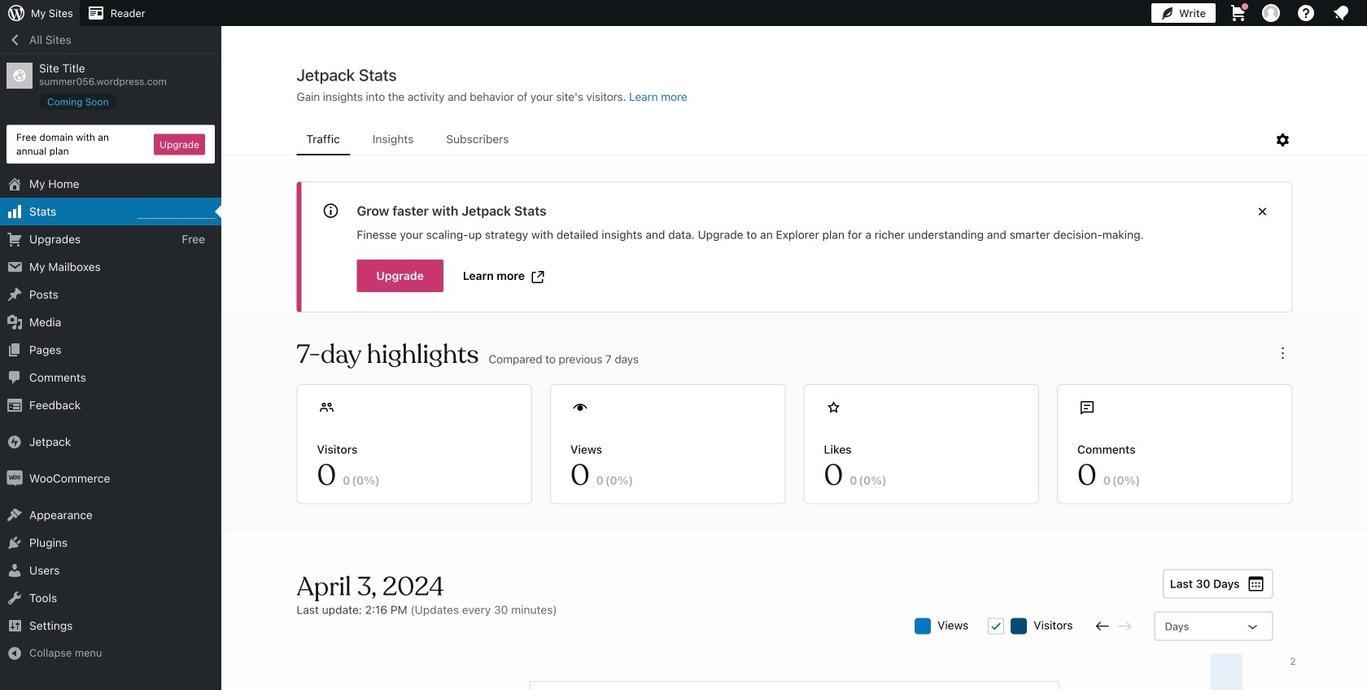 Task type: describe. For each thing, give the bounding box(es) containing it.
1 img image from the top
[[7, 434, 23, 450]]

help image
[[1297, 3, 1316, 23]]

menu inside jetpack stats main content
[[297, 125, 1273, 155]]

jetpack stats main content
[[222, 64, 1367, 690]]

my shopping cart image
[[1229, 3, 1249, 23]]

highest hourly views 0 image
[[138, 208, 215, 219]]

none checkbox inside jetpack stats main content
[[988, 618, 1005, 634]]

2 img image from the top
[[7, 471, 23, 487]]

my profile image
[[1262, 4, 1280, 22]]



Task type: locate. For each thing, give the bounding box(es) containing it.
close image
[[1253, 202, 1273, 221]]

img image
[[7, 434, 23, 450], [7, 471, 23, 487]]

None checkbox
[[988, 618, 1005, 634]]

0 vertical spatial img image
[[7, 434, 23, 450]]

menu
[[297, 125, 1273, 155]]

manage your notifications image
[[1332, 3, 1351, 23]]

1 vertical spatial img image
[[7, 471, 23, 487]]



Task type: vqa. For each thing, say whether or not it's contained in the screenshot.
Manage your notifications image on the top of page
yes



